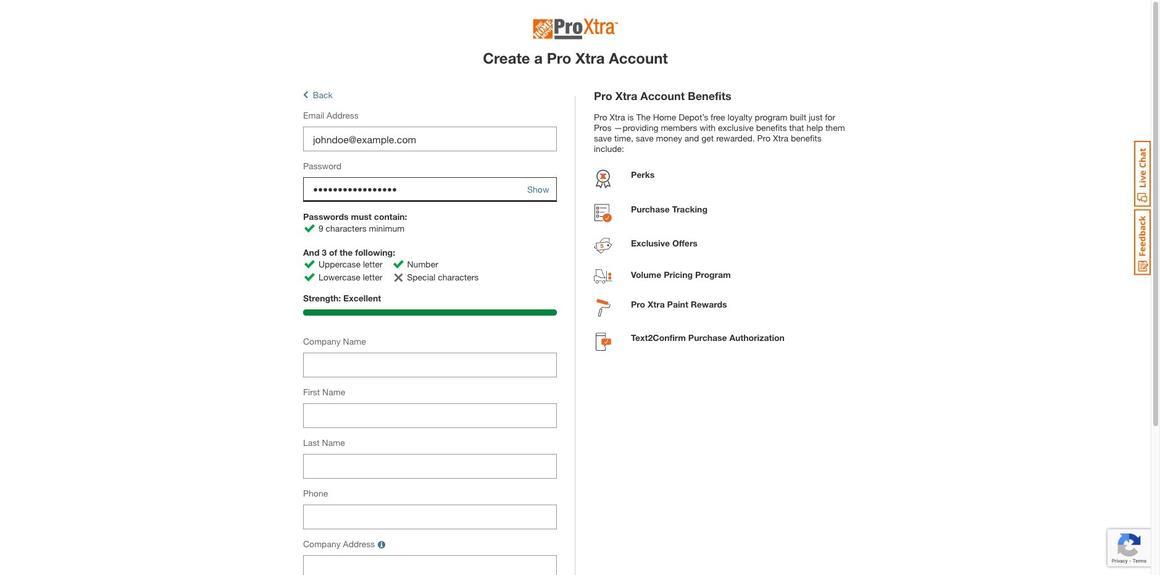 Task type: locate. For each thing, give the bounding box(es) containing it.
feedback link image
[[1135, 209, 1151, 275]]

None text field
[[303, 353, 557, 378], [303, 404, 557, 428], [303, 555, 557, 575], [303, 353, 557, 378], [303, 404, 557, 428], [303, 555, 557, 575]]

back arrow image
[[303, 90, 308, 100]]

None text field
[[303, 454, 557, 479], [303, 505, 557, 530], [303, 454, 557, 479], [303, 505, 557, 530]]

None email field
[[303, 127, 557, 152]]

image alt image
[[305, 224, 315, 233], [305, 260, 315, 269], [393, 260, 404, 269], [392, 271, 405, 284], [305, 273, 315, 281]]

None password field
[[303, 177, 557, 202]]

live chat image
[[1135, 141, 1151, 207]]



Task type: describe. For each thing, give the bounding box(es) containing it.
thd logo image
[[533, 19, 618, 43]]

perks image
[[594, 169, 613, 191]]

tracking image
[[595, 204, 612, 225]]

exclusive offers image
[[594, 238, 613, 257]]

volume image
[[594, 270, 613, 287]]

text2confirm image
[[596, 332, 611, 354]]

paint rewards image
[[596, 299, 611, 320]]



Task type: vqa. For each thing, say whether or not it's contained in the screenshot.
Materials at the right of the page
no



